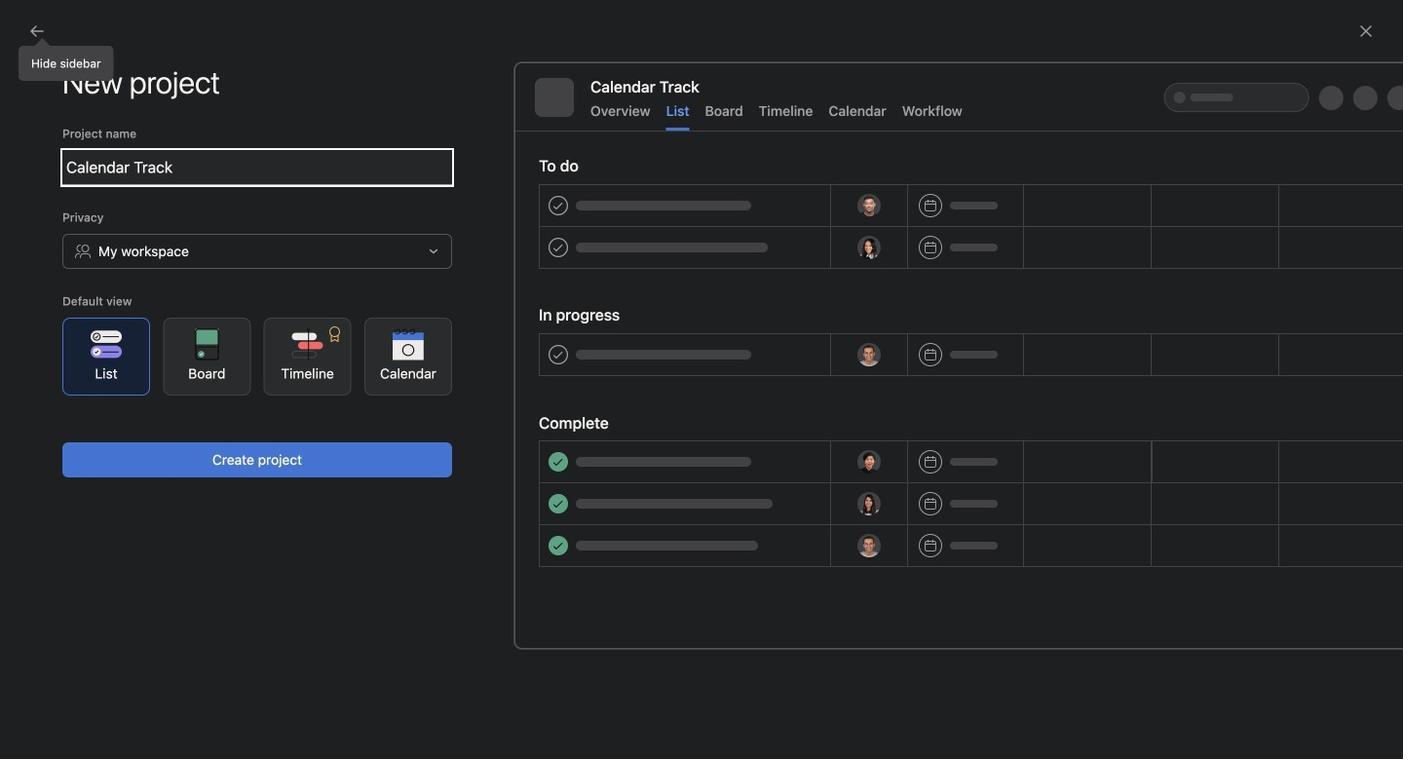 Task type: locate. For each thing, give the bounding box(es) containing it.
line_and_symbols image
[[1119, 355, 1143, 379]]

hide sidebar image
[[25, 16, 41, 31]]

close image
[[1359, 23, 1374, 39]]

0 horizontal spatial list item
[[266, 409, 811, 444]]

None text field
[[62, 150, 452, 185]]

list item
[[851, 337, 1100, 397], [266, 409, 811, 444]]

rocket image
[[1119, 425, 1143, 449]]

1 vertical spatial list item
[[266, 409, 811, 444]]

tooltip
[[19, 41, 113, 80]]

1 horizontal spatial list item
[[851, 337, 1100, 397]]

this is a preview of your project image
[[515, 62, 1403, 649]]

insights element
[[0, 177, 234, 310]]

add profile photo image
[[289, 290, 336, 337]]

briefcase image
[[870, 425, 894, 449]]



Task type: describe. For each thing, give the bounding box(es) containing it.
0 vertical spatial list item
[[851, 337, 1100, 397]]

global element
[[0, 48, 234, 165]]

starred element
[[0, 310, 234, 380]]

go back image
[[29, 23, 45, 39]]

projects element
[[0, 380, 234, 513]]



Task type: vqa. For each thing, say whether or not it's contained in the screenshot.
Attachments: Add a file to this task, Topics for next meeting image
no



